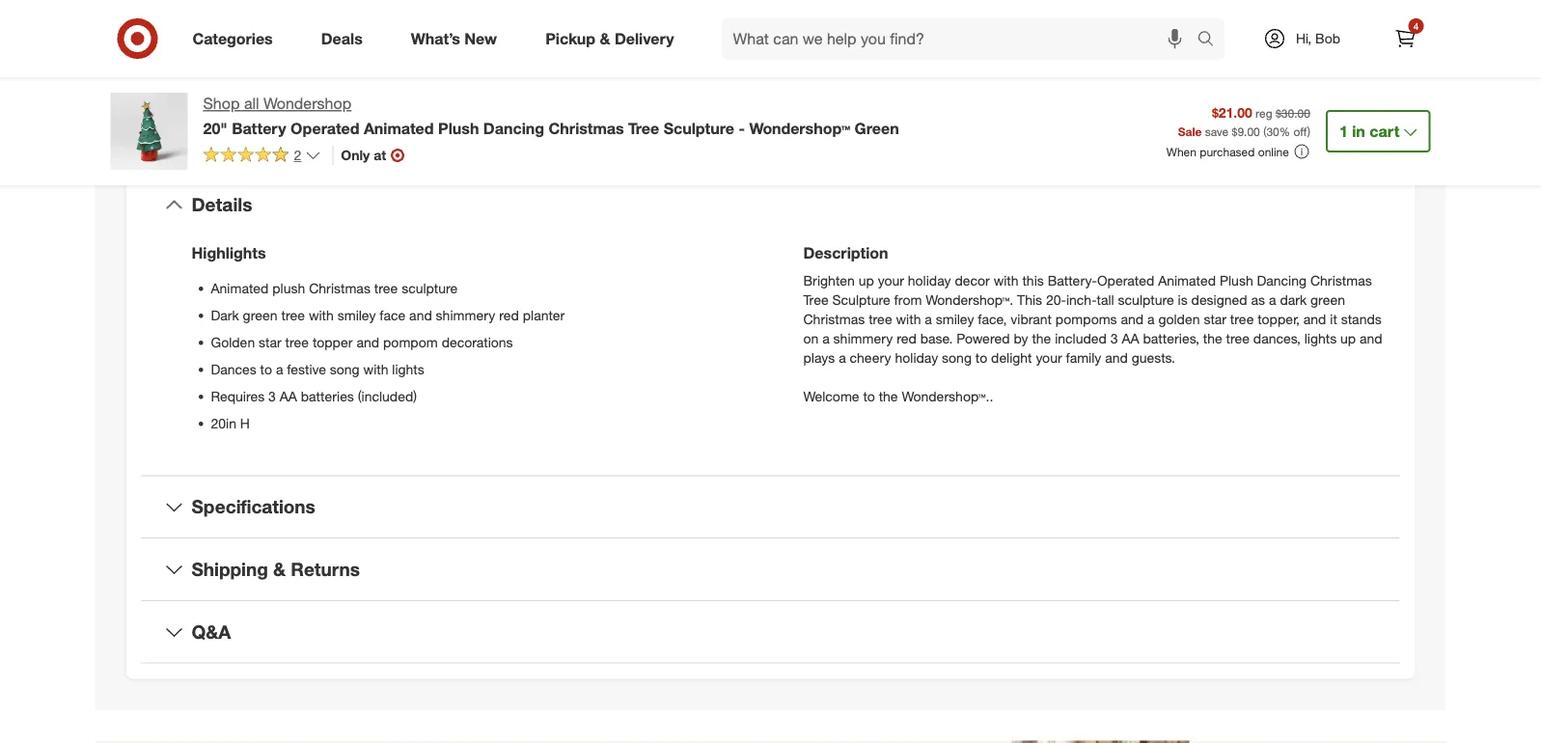 Task type: vqa. For each thing, say whether or not it's contained in the screenshot.
RedCard on the top right of page
no



Task type: locate. For each thing, give the bounding box(es) containing it.
save
[[1205, 124, 1229, 138]]

0 vertical spatial plush
[[438, 119, 479, 137]]

lights
[[1305, 329, 1337, 346], [392, 360, 424, 377]]

topper
[[313, 333, 353, 350]]

a up batteries,
[[1147, 310, 1155, 327]]

dancing
[[483, 119, 544, 137], [1257, 272, 1307, 288]]

a up base.
[[925, 310, 932, 327]]

smiley
[[337, 306, 376, 323], [936, 310, 974, 327]]

red left base.
[[897, 329, 917, 346]]

1 in cart for 20" battery operated animated plush dancing christmas tree sculpture - wondershop™ green element
[[1339, 122, 1400, 140]]

red left planter
[[499, 306, 519, 323]]

1 vertical spatial up
[[1341, 329, 1356, 346]]

and
[[409, 306, 432, 323], [1121, 310, 1144, 327], [1304, 310, 1326, 327], [1360, 329, 1383, 346], [356, 333, 379, 350], [1105, 349, 1128, 366]]

1 horizontal spatial star
[[1204, 310, 1227, 327]]

animated inside brighten up your holiday decor with this battery-operated animated plush dancing christmas tree sculpture from wondershop™. this 20-inch-tall sculpture is designed as a dark green christmas tree with a smiley face, vibrant pompoms and a golden star tree topper, and it stands on a shimmery red base. powered by the included 3 aa batteries, the tree dances, lights up and plays a cheery holiday song to delight your family and guests.
[[1158, 272, 1216, 288]]

smiley down wondershop™.
[[936, 310, 974, 327]]

dancing inside brighten up your holiday decor with this battery-operated animated plush dancing christmas tree sculpture from wondershop™. this 20-inch-tall sculpture is designed as a dark green christmas tree with a smiley face, vibrant pompoms and a golden star tree topper, and it stands on a shimmery red base. powered by the included 3 aa batteries, the tree dances, lights up and plays a cheery holiday song to delight your family and guests.
[[1257, 272, 1307, 288]]

powered
[[957, 329, 1010, 346]]

0 horizontal spatial plush
[[438, 119, 479, 137]]

song down base.
[[942, 349, 972, 366]]

designed
[[1192, 291, 1248, 308]]

1 horizontal spatial to
[[863, 387, 875, 404]]

1 horizontal spatial plush
[[1220, 272, 1253, 288]]

tree left dances,
[[1226, 329, 1250, 346]]

holiday
[[908, 272, 951, 288], [895, 349, 938, 366]]

1 horizontal spatial operated
[[1097, 272, 1154, 288]]

0 horizontal spatial to
[[260, 360, 272, 377]]

0 vertical spatial lights
[[1305, 329, 1337, 346]]

2 horizontal spatial the
[[1203, 329, 1222, 346]]

sculpture left is
[[1118, 291, 1174, 308]]

categories
[[193, 29, 273, 48]]

2 horizontal spatial animated
[[1158, 272, 1216, 288]]

aa up the guests.
[[1122, 329, 1139, 346]]

what's
[[411, 29, 460, 48]]

at
[[374, 147, 386, 163]]

green right "dark" in the top left of the page
[[243, 306, 278, 323]]

search button
[[1188, 17, 1235, 64]]

shimmery up cheery
[[833, 329, 893, 346]]

holiday down base.
[[895, 349, 938, 366]]

brighten up your holiday decor with this battery-operated animated plush dancing christmas tree sculpture from wondershop™. this 20-inch-tall sculpture is designed as a dark green christmas tree with a smiley face, vibrant pompoms and a golden star tree topper, and it stands on a shimmery red base. powered by the included 3 aa batteries, the tree dances, lights up and plays a cheery holiday song to delight your family and guests.
[[803, 272, 1383, 366]]

to down powered
[[976, 349, 987, 366]]

this right -
[[760, 116, 799, 143]]

1 vertical spatial shimmery
[[833, 329, 893, 346]]

a left festive
[[276, 360, 283, 377]]

1 vertical spatial holiday
[[895, 349, 938, 366]]

requires 3 aa batteries (included)
[[211, 387, 417, 404]]

family
[[1066, 349, 1101, 366]]

1 vertical spatial plush
[[1220, 272, 1253, 288]]

pompoms
[[1056, 310, 1117, 327]]

image of 20" battery operated animated plush dancing christmas tree sculpture - wondershop™ green image
[[111, 93, 188, 170]]

star
[[1204, 310, 1227, 327], [259, 333, 281, 350]]

to right 'welcome' at the right bottom of the page
[[863, 387, 875, 404]]

a
[[1269, 291, 1276, 308], [925, 310, 932, 327], [1147, 310, 1155, 327], [822, 329, 830, 346], [839, 349, 846, 366], [276, 360, 283, 377]]

tree left about at the left
[[628, 119, 659, 137]]

1 vertical spatial this
[[1022, 272, 1044, 288]]

this up this in the right of the page
[[1022, 272, 1044, 288]]

& inside dropdown button
[[273, 558, 286, 580]]

sculpture inside brighten up your holiday decor with this battery-operated animated plush dancing christmas tree sculpture from wondershop™. this 20-inch-tall sculpture is designed as a dark green christmas tree with a smiley face, vibrant pompoms and a golden star tree topper, and it stands on a shimmery red base. powered by the included 3 aa batteries, the tree dances, lights up and plays a cheery holiday song to delight your family and guests.
[[1118, 291, 1174, 308]]

star down "designed"
[[1204, 310, 1227, 327]]

1 vertical spatial red
[[897, 329, 917, 346]]

brighten
[[803, 272, 855, 288]]

animated inside shop all wondershop 20" battery operated animated plush dancing christmas tree sculpture - wondershop™ green
[[364, 119, 434, 137]]

green
[[1311, 291, 1345, 308], [243, 306, 278, 323]]

1 horizontal spatial lights
[[1305, 329, 1337, 346]]

3 right requires
[[268, 387, 276, 404]]

tree up festive
[[285, 333, 309, 350]]

deals link
[[305, 17, 387, 60]]

up down stands
[[1341, 329, 1356, 346]]

wondershop
[[263, 94, 351, 113]]

and up batteries,
[[1121, 310, 1144, 327]]

sculpture down brighten
[[832, 291, 891, 308]]

1 horizontal spatial sculpture
[[832, 291, 891, 308]]

0 horizontal spatial smiley
[[337, 306, 376, 323]]

0 horizontal spatial star
[[259, 333, 281, 350]]

1 horizontal spatial 3
[[1111, 329, 1118, 346]]

$21.00 reg $30.00 sale save $ 9.00 ( 30 % off )
[[1178, 104, 1310, 138]]

is
[[1178, 291, 1188, 308]]

sculpture
[[664, 119, 734, 137], [832, 291, 891, 308]]

20in
[[211, 414, 236, 431]]

animated
[[364, 119, 434, 137], [1158, 272, 1216, 288], [211, 279, 269, 296]]

0 horizontal spatial your
[[878, 272, 904, 288]]

and down stands
[[1360, 329, 1383, 346]]

shipping
[[192, 558, 268, 580]]

star right golden
[[259, 333, 281, 350]]

sculpture inside brighten up your holiday decor with this battery-operated animated plush dancing christmas tree sculpture from wondershop™. this 20-inch-tall sculpture is designed as a dark green christmas tree with a smiley face, vibrant pompoms and a golden star tree topper, and it stands on a shimmery red base. powered by the included 3 aa batteries, the tree dances, lights up and plays a cheery holiday song to delight your family and guests.
[[832, 291, 891, 308]]

wondershop™.
[[926, 291, 1014, 308]]

0 horizontal spatial tree
[[628, 119, 659, 137]]

1 horizontal spatial dancing
[[1257, 272, 1307, 288]]

shop
[[203, 94, 240, 113]]

star inside brighten up your holiday decor with this battery-operated animated plush dancing christmas tree sculpture from wondershop™. this 20-inch-tall sculpture is designed as a dark green christmas tree with a smiley face, vibrant pompoms and a golden star tree topper, and it stands on a shimmery red base. powered by the included 3 aa batteries, the tree dances, lights up and plays a cheery holiday song to delight your family and guests.
[[1204, 310, 1227, 327]]

1 vertical spatial 3
[[268, 387, 276, 404]]

decorations
[[442, 333, 513, 350]]

1 vertical spatial sculpture
[[832, 291, 891, 308]]

0 vertical spatial star
[[1204, 310, 1227, 327]]

1 vertical spatial dancing
[[1257, 272, 1307, 288]]

the right by
[[1032, 329, 1051, 346]]

0 horizontal spatial animated
[[211, 279, 269, 296]]

animated plush christmas tree sculpture
[[211, 279, 458, 296]]

0 horizontal spatial sculpture
[[664, 119, 734, 137]]

3
[[1111, 329, 1118, 346], [268, 387, 276, 404]]

2
[[294, 147, 301, 163]]

dancing up the dark
[[1257, 272, 1307, 288]]

song down topper
[[330, 360, 360, 377]]

red
[[499, 306, 519, 323], [897, 329, 917, 346]]

green
[[855, 119, 899, 137]]

and left the "it"
[[1304, 310, 1326, 327]]

$
[[1232, 124, 1238, 138]]

& right pickup
[[600, 29, 610, 48]]

1 in cart
[[1339, 122, 1400, 140]]

shimmery up decorations
[[436, 306, 495, 323]]

0 vertical spatial red
[[499, 306, 519, 323]]

0 vertical spatial 3
[[1111, 329, 1118, 346]]

0 vertical spatial shimmery
[[436, 306, 495, 323]]

tree inside brighten up your holiday decor with this battery-operated animated plush dancing christmas tree sculpture from wondershop™. this 20-inch-tall sculpture is designed as a dark green christmas tree with a smiley face, vibrant pompoms and a golden star tree topper, and it stands on a shimmery red base. powered by the included 3 aa batteries, the tree dances, lights up and plays a cheery holiday song to delight your family and guests.
[[803, 291, 829, 308]]

hi,
[[1296, 30, 1312, 47]]

What can we help you find? suggestions appear below search field
[[721, 17, 1202, 60]]

20"
[[203, 119, 227, 137]]

delivery
[[615, 29, 674, 48]]

0 horizontal spatial dancing
[[483, 119, 544, 137]]

sculpture up face at the top
[[402, 279, 458, 296]]

sculpture
[[402, 279, 458, 296], [1118, 291, 1174, 308]]

sculpture left -
[[664, 119, 734, 137]]

1 horizontal spatial tree
[[803, 291, 829, 308]]

9.00
[[1238, 124, 1260, 138]]

2 horizontal spatial to
[[976, 349, 987, 366]]

0 vertical spatial dancing
[[483, 119, 544, 137]]

0 horizontal spatial lights
[[392, 360, 424, 377]]

4
[[1414, 20, 1419, 32]]

and down "dark green tree with smiley face and shimmery red planter"
[[356, 333, 379, 350]]

wondershop™
[[749, 119, 850, 137]]

details
[[192, 194, 252, 216]]

details button
[[141, 174, 1400, 236]]

christmas
[[549, 119, 624, 137], [1310, 272, 1372, 288], [309, 279, 370, 296], [803, 310, 865, 327]]

red inside brighten up your holiday decor with this battery-operated animated plush dancing christmas tree sculpture from wondershop™. this 20-inch-tall sculpture is designed as a dark green christmas tree with a smiley face, vibrant pompoms and a golden star tree topper, and it stands on a shimmery red base. powered by the included 3 aa batteries, the tree dances, lights up and plays a cheery holiday song to delight your family and guests.
[[897, 329, 917, 346]]

about
[[690, 116, 754, 143]]

a right as
[[1269, 291, 1276, 308]]

smiley up golden star tree topper and pompom decorations
[[337, 306, 376, 323]]

tree down brighten
[[803, 291, 829, 308]]

advertisement region
[[794, 0, 1431, 33], [95, 741, 1446, 743]]

with
[[994, 272, 1019, 288], [309, 306, 334, 323], [896, 310, 921, 327], [363, 360, 388, 377]]

0 vertical spatial sculpture
[[664, 119, 734, 137]]

1 horizontal spatial song
[[942, 349, 972, 366]]

aa
[[1122, 329, 1139, 346], [280, 387, 297, 404]]

only
[[341, 147, 370, 163]]

1 vertical spatial advertisement region
[[95, 741, 1446, 743]]

the down cheery
[[879, 387, 898, 404]]

smiley inside brighten up your holiday decor with this battery-operated animated plush dancing christmas tree sculpture from wondershop™. this 20-inch-tall sculpture is designed as a dark green christmas tree with a smiley face, vibrant pompoms and a golden star tree topper, and it stands on a shimmery red base. powered by the included 3 aa batteries, the tree dances, lights up and plays a cheery holiday song to delight your family and guests.
[[936, 310, 974, 327]]

1 horizontal spatial animated
[[364, 119, 434, 137]]

0 horizontal spatial song
[[330, 360, 360, 377]]

with up topper
[[309, 306, 334, 323]]

christmas inside shop all wondershop 20" battery operated animated plush dancing christmas tree sculpture - wondershop™ green
[[549, 119, 624, 137]]

plush up "designed"
[[1220, 272, 1253, 288]]

all
[[244, 94, 259, 113]]

face
[[380, 306, 406, 323]]

0 horizontal spatial up
[[859, 272, 874, 288]]

animated up is
[[1158, 272, 1216, 288]]

plays
[[803, 349, 835, 366]]

1 horizontal spatial shimmery
[[833, 329, 893, 346]]

up down description
[[859, 272, 874, 288]]

deals
[[321, 29, 363, 48]]

the down "designed"
[[1203, 329, 1222, 346]]

your left family
[[1036, 349, 1062, 366]]

christmas right plush
[[309, 279, 370, 296]]

$21.00
[[1212, 104, 1252, 121]]

off
[[1294, 124, 1307, 138]]

1 vertical spatial tree
[[803, 291, 829, 308]]

0 horizontal spatial &
[[273, 558, 286, 580]]

shipping & returns button
[[141, 539, 1400, 600]]

tree down as
[[1230, 310, 1254, 327]]

plush
[[438, 119, 479, 137], [1220, 272, 1253, 288]]

20-
[[1046, 291, 1066, 308]]

0 vertical spatial this
[[760, 116, 799, 143]]

dances to a festive song with lights
[[211, 360, 424, 377]]

1 vertical spatial &
[[273, 558, 286, 580]]

to for dances to a festive song with lights
[[260, 360, 272, 377]]

1 horizontal spatial this
[[1022, 272, 1044, 288]]

to inside brighten up your holiday decor with this battery-operated animated plush dancing christmas tree sculpture from wondershop™. this 20-inch-tall sculpture is designed as a dark green christmas tree with a smiley face, vibrant pompoms and a golden star tree topper, and it stands on a shimmery red base. powered by the included 3 aa batteries, the tree dances, lights up and plays a cheery holiday song to delight your family and guests.
[[976, 349, 987, 366]]

0 vertical spatial &
[[600, 29, 610, 48]]

1 horizontal spatial &
[[600, 29, 610, 48]]

0 horizontal spatial this
[[760, 116, 799, 143]]

0 vertical spatial tree
[[628, 119, 659, 137]]

1 horizontal spatial your
[[1036, 349, 1062, 366]]

3 right the included
[[1111, 329, 1118, 346]]

lights down pompom in the left of the page
[[392, 360, 424, 377]]

0 vertical spatial aa
[[1122, 329, 1139, 346]]

online
[[1258, 144, 1289, 159]]

& left returns
[[273, 558, 286, 580]]

%
[[1279, 124, 1290, 138]]

up
[[859, 272, 874, 288], [1341, 329, 1356, 346]]

)
[[1307, 124, 1310, 138]]

1 horizontal spatial aa
[[1122, 329, 1139, 346]]

& for pickup
[[600, 29, 610, 48]]

animated up "dark" in the top left of the page
[[211, 279, 269, 296]]

1 vertical spatial aa
[[280, 387, 297, 404]]

the
[[1032, 329, 1051, 346], [1203, 329, 1222, 346], [879, 387, 898, 404]]

1 horizontal spatial green
[[1311, 291, 1345, 308]]

aa down festive
[[280, 387, 297, 404]]

1 horizontal spatial sculpture
[[1118, 291, 1174, 308]]

what's new link
[[394, 17, 521, 60]]

0 horizontal spatial aa
[[280, 387, 297, 404]]

with down from
[[896, 310, 921, 327]]

christmas down pickup
[[549, 119, 624, 137]]

operated up tall
[[1097, 272, 1154, 288]]

1 horizontal spatial red
[[897, 329, 917, 346]]

to
[[976, 349, 987, 366], [260, 360, 272, 377], [863, 387, 875, 404]]

0 vertical spatial operated
[[290, 119, 359, 137]]

your up from
[[878, 272, 904, 288]]

green inside brighten up your holiday decor with this battery-operated animated plush dancing christmas tree sculpture from wondershop™. this 20-inch-tall sculpture is designed as a dark green christmas tree with a smiley face, vibrant pompoms and a golden star tree topper, and it stands on a shimmery red base. powered by the included 3 aa batteries, the tree dances, lights up and plays a cheery holiday song to delight your family and guests.
[[1311, 291, 1345, 308]]

animated up the at
[[364, 119, 434, 137]]

dancing inside shop all wondershop 20" battery operated animated plush dancing christmas tree sculpture - wondershop™ green
[[483, 119, 544, 137]]

and right family
[[1105, 349, 1128, 366]]

0 horizontal spatial red
[[499, 306, 519, 323]]

green up the "it"
[[1311, 291, 1345, 308]]

0 horizontal spatial operated
[[290, 119, 359, 137]]

1 vertical spatial lights
[[392, 360, 424, 377]]

plush down what's new link
[[438, 119, 479, 137]]

tall
[[1097, 291, 1114, 308]]

1 vertical spatial operated
[[1097, 272, 1154, 288]]

dancing down new
[[483, 119, 544, 137]]

holiday up from
[[908, 272, 951, 288]]

1 horizontal spatial smiley
[[936, 310, 974, 327]]

specifications
[[192, 496, 315, 518]]

by
[[1014, 329, 1028, 346]]

operated down 'wondershop'
[[290, 119, 359, 137]]

0 horizontal spatial the
[[879, 387, 898, 404]]

lights down the "it"
[[1305, 329, 1337, 346]]

0 horizontal spatial shimmery
[[436, 306, 495, 323]]

to right 'dances'
[[260, 360, 272, 377]]



Task type: describe. For each thing, give the bounding box(es) containing it.
2 link
[[203, 146, 321, 168]]

shimmery inside brighten up your holiday decor with this battery-operated animated plush dancing christmas tree sculpture from wondershop™. this 20-inch-tall sculpture is designed as a dark green christmas tree with a smiley face, vibrant pompoms and a golden star tree topper, and it stands on a shimmery red base. powered by the included 3 aa batteries, the tree dances, lights up and plays a cheery holiday song to delight your family and guests.
[[833, 329, 893, 346]]

requires
[[211, 387, 265, 404]]

sponsored
[[1374, 34, 1431, 49]]

1 vertical spatial your
[[1036, 349, 1062, 366]]

plush
[[272, 279, 305, 296]]

lights inside brighten up your holiday decor with this battery-operated animated plush dancing christmas tree sculpture from wondershop™. this 20-inch-tall sculpture is designed as a dark green christmas tree with a smiley face, vibrant pompoms and a golden star tree topper, and it stands on a shimmery red base. powered by the included 3 aa batteries, the tree dances, lights up and plays a cheery holiday song to delight your family and guests.
[[1305, 329, 1337, 346]]

q&a button
[[141, 601, 1400, 663]]

a right plays
[[839, 349, 846, 366]]

$30.00
[[1276, 106, 1310, 120]]

battery
[[232, 119, 286, 137]]

what's new
[[411, 29, 497, 48]]

as
[[1251, 291, 1265, 308]]

3 inside brighten up your holiday decor with this battery-operated animated plush dancing christmas tree sculpture from wondershop™. this 20-inch-tall sculpture is designed as a dark green christmas tree with a smiley face, vibrant pompoms and a golden star tree topper, and it stands on a shimmery red base. powered by the included 3 aa batteries, the tree dances, lights up and plays a cheery holiday song to delight your family and guests.
[[1111, 329, 1118, 346]]

pickup & delivery link
[[529, 17, 698, 60]]

only at
[[341, 147, 386, 163]]

1 horizontal spatial up
[[1341, 329, 1356, 346]]

batteries
[[301, 387, 354, 404]]

tree up cheery
[[869, 310, 892, 327]]

dark green tree with smiley face and shimmery red planter
[[211, 306, 565, 323]]

dark
[[1280, 291, 1307, 308]]

(
[[1263, 124, 1267, 138]]

0 vertical spatial advertisement region
[[794, 0, 1431, 33]]

base.
[[920, 329, 953, 346]]

this inside brighten up your holiday decor with this battery-operated animated plush dancing christmas tree sculpture from wondershop™. this 20-inch-tall sculpture is designed as a dark green christmas tree with a smiley face, vibrant pompoms and a golden star tree topper, and it stands on a shimmery red base. powered by the included 3 aa batteries, the tree dances, lights up and plays a cheery holiday song to delight your family and guests.
[[1022, 272, 1044, 288]]

from
[[894, 291, 922, 308]]

golden
[[211, 333, 255, 350]]

golden
[[1158, 310, 1200, 327]]

plush inside shop all wondershop 20" battery operated animated plush dancing christmas tree sculpture - wondershop™ green
[[438, 119, 479, 137]]

shipping & returns
[[192, 558, 360, 580]]

aa inside brighten up your holiday decor with this battery-operated animated plush dancing christmas tree sculpture from wondershop™. this 20-inch-tall sculpture is designed as a dark green christmas tree with a smiley face, vibrant pompoms and a golden star tree topper, and it stands on a shimmery red base. powered by the included 3 aa batteries, the tree dances, lights up and plays a cheery holiday song to delight your family and guests.
[[1122, 329, 1139, 346]]

-
[[739, 119, 745, 137]]

about this item
[[690, 116, 851, 143]]

0 vertical spatial holiday
[[908, 272, 951, 288]]

purchased
[[1200, 144, 1255, 159]]

pompom
[[383, 333, 438, 350]]

song inside brighten up your holiday decor with this battery-operated animated plush dancing christmas tree sculpture from wondershop™. this 20-inch-tall sculpture is designed as a dark green christmas tree with a smiley face, vibrant pompoms and a golden star tree topper, and it stands on a shimmery red base. powered by the included 3 aa batteries, the tree dances, lights up and plays a cheery holiday song to delight your family and guests.
[[942, 349, 972, 366]]

specifications button
[[141, 476, 1400, 538]]

cart
[[1370, 122, 1400, 140]]

highlights
[[192, 244, 266, 262]]

with up (included)
[[363, 360, 388, 377]]

0 vertical spatial your
[[878, 272, 904, 288]]

& for shipping
[[273, 558, 286, 580]]

to for welcome to the wondershop™..
[[863, 387, 875, 404]]

in
[[1352, 122, 1365, 140]]

inch-
[[1066, 291, 1097, 308]]

sculpture inside shop all wondershop 20" battery operated animated plush dancing christmas tree sculpture - wondershop™ green
[[664, 119, 734, 137]]

h
[[240, 414, 250, 431]]

this
[[1017, 291, 1042, 308]]

4 link
[[1384, 17, 1427, 60]]

1 vertical spatial star
[[259, 333, 281, 350]]

welcome
[[803, 387, 859, 404]]

tree down plush
[[281, 306, 305, 323]]

0 horizontal spatial 3
[[268, 387, 276, 404]]

description
[[803, 244, 888, 262]]

operated inside brighten up your holiday decor with this battery-operated animated plush dancing christmas tree sculpture from wondershop™. this 20-inch-tall sculpture is designed as a dark green christmas tree with a smiley face, vibrant pompoms and a golden star tree topper, and it stands on a shimmery red base. powered by the included 3 aa batteries, the tree dances, lights up and plays a cheery holiday song to delight your family and guests.
[[1097, 272, 1154, 288]]

0 horizontal spatial green
[[243, 306, 278, 323]]

(included)
[[358, 387, 417, 404]]

20in h
[[211, 414, 250, 431]]

0 vertical spatial up
[[859, 272, 874, 288]]

and right face at the top
[[409, 306, 432, 323]]

when
[[1167, 144, 1197, 159]]

wondershop™..
[[902, 387, 993, 404]]

battery-
[[1048, 272, 1097, 288]]

it
[[1330, 310, 1337, 327]]

hi, bob
[[1296, 30, 1341, 47]]

batteries,
[[1143, 329, 1199, 346]]

vibrant
[[1011, 310, 1052, 327]]

30
[[1267, 124, 1279, 138]]

topper,
[[1258, 310, 1300, 327]]

dances,
[[1253, 329, 1301, 346]]

planter
[[523, 306, 565, 323]]

with up this in the right of the page
[[994, 272, 1019, 288]]

on
[[803, 329, 819, 346]]

q&a
[[192, 621, 231, 643]]

dances
[[211, 360, 256, 377]]

categories link
[[176, 17, 297, 60]]

pickup
[[545, 29, 596, 48]]

stands
[[1341, 310, 1382, 327]]

1 horizontal spatial the
[[1032, 329, 1051, 346]]

when purchased online
[[1167, 144, 1289, 159]]

pickup & delivery
[[545, 29, 674, 48]]

guests.
[[1132, 349, 1175, 366]]

dark
[[211, 306, 239, 323]]

delight
[[991, 349, 1032, 366]]

a right on
[[822, 329, 830, 346]]

golden star tree topper and pompom decorations
[[211, 333, 513, 350]]

plush inside brighten up your holiday decor with this battery-operated animated plush dancing christmas tree sculpture from wondershop™. this 20-inch-tall sculpture is designed as a dark green christmas tree with a smiley face, vibrant pompoms and a golden star tree topper, and it stands on a shimmery red base. powered by the included 3 aa batteries, the tree dances, lights up and plays a cheery holiday song to delight your family and guests.
[[1220, 272, 1253, 288]]

christmas up the "it"
[[1310, 272, 1372, 288]]

christmas up on
[[803, 310, 865, 327]]

search
[[1188, 31, 1235, 50]]

tree inside shop all wondershop 20" battery operated animated plush dancing christmas tree sculpture - wondershop™ green
[[628, 119, 659, 137]]

1
[[1339, 122, 1348, 140]]

welcome to the wondershop™..
[[803, 387, 993, 404]]

item
[[805, 116, 851, 143]]

0 horizontal spatial sculpture
[[402, 279, 458, 296]]

reg
[[1256, 106, 1273, 120]]

returns
[[291, 558, 360, 580]]

tree up "dark green tree with smiley face and shimmery red planter"
[[374, 279, 398, 296]]

operated inside shop all wondershop 20" battery operated animated plush dancing christmas tree sculpture - wondershop™ green
[[290, 119, 359, 137]]

cheery
[[850, 349, 891, 366]]



